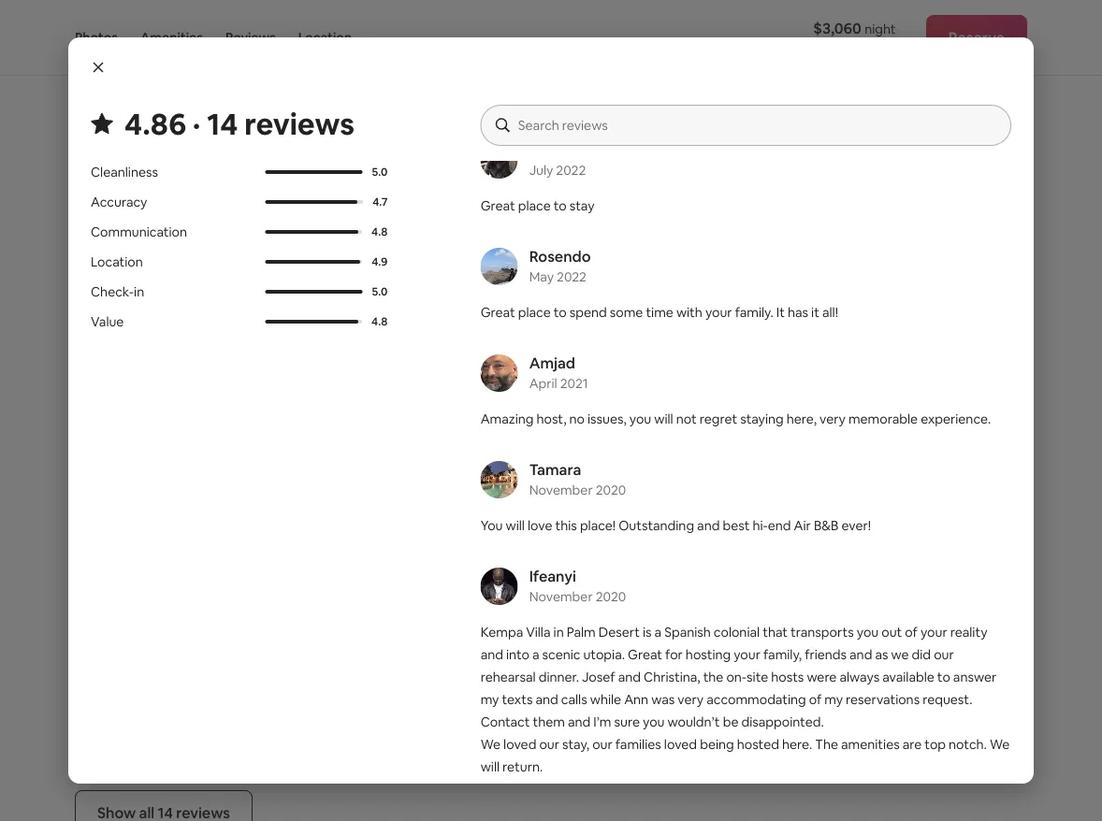 Task type: locate. For each thing, give the bounding box(es) containing it.
was left "nice"
[[643, 610, 669, 630]]

is right lake at the right bottom
[[885, 521, 895, 540]]

0 vertical spatial 2020
[[596, 482, 626, 499]]

1 horizontal spatial loved
[[664, 736, 697, 753]]

can't
[[777, 813, 812, 822]]

accuracy
[[559, 111, 623, 130], [91, 194, 147, 211]]

wonderful inside ruben and josef were great hosts, very responsive and accommodating! the place is wonderful and peaceful, lots and lots of amenities, great for large groups! we really enjoyed the pool area and the great kitchen. there were loads of boardgames and lawn games that we used and the pool and shuffle board game room was fully taken advantage of by our group! unfortunately the pond was drained and there were some leftover leaks and shower drainage issues after the tropical storm a few days before our stay, but it isn't fair to ding them for that considering how much was repaired ahead of our stay. overall would highly recommend for large groups!
[[763, 313, 833, 332]]

1 vertical spatial enjoyed
[[598, 358, 653, 377]]

game
[[808, 403, 848, 422], [559, 655, 598, 675]]

0 vertical spatial 14
[[153, 55, 174, 82]]

for inside kempa villa in palm desert is a spanish colonial that transports you out of your reality and into a scenic utopia. great for hosting your family, friends and as we did our rehearsal dinner. josef and christina, the on-site hosts were always available to answer my texts and calls while ann was very accommodating of my reservations request. contact them and i'm sure you wouldn't be disappointed. we loved our stay, our families loved being hosted here. the amenities are top notch. we will return.
[[665, 647, 683, 663]]

0 vertical spatial all
[[783, 498, 798, 517]]

0 vertical spatial property.
[[593, 661, 656, 680]]

stay. inside ruben and josef were great hosts, very responsive and accommodating! the place is wonderful and peaceful, lots and lots of amenities, great for large groups! we really enjoyed the pool area and the great kitchen. there were loads of boardgames and lawn games that we used and the pool and shuffle board game room was fully taken advantage of by our group! unfortunately the pond was drained and there were some leftover leaks and shower drainage issues after the tropical storm a few days before our stay, but it isn't fair to ding them for that considering how much was repaired ahead of our stay. overall would highly recommend for large groups!
[[559, 537, 590, 557]]

some
[[610, 304, 643, 321], [791, 448, 829, 467]]

5.0 up 4.7
[[372, 165, 388, 179]]

0 vertical spatial by
[[727, 425, 744, 444]]

this left "size"
[[576, 813, 601, 822]]

as down out
[[875, 647, 888, 663]]

50th
[[781, 476, 813, 495]]

calls
[[561, 692, 587, 708]]

great inside kempa villa in palm desert is a spanish colonial that transports you out of your reality and into a scenic utopia. great for hosting your family, friends and as we did our rehearsal dinner. josef and christina, the on-site hosts were always available to answer my texts and calls while ann was very accommodating of my reservations request. contact them and i'm sure you wouldn't be disappointed. we loved our stay, our families loved being hosted here. the amenities are top notch. we will return.
[[628, 647, 663, 663]]

to left feel
[[559, 588, 574, 607]]

got
[[582, 723, 606, 742]]

space
[[808, 565, 849, 585]]

lots
[[559, 335, 584, 354], [616, 335, 641, 354], [703, 588, 728, 607]]

our up 'say'
[[783, 768, 806, 787]]

in
[[124, 178, 136, 197], [134, 284, 144, 300], [645, 543, 657, 562], [554, 624, 564, 641], [897, 768, 909, 787]]

0 horizontal spatial has
[[720, 565, 743, 585]]

was left an
[[416, 313, 443, 332]]

1 horizontal spatial location
[[298, 29, 352, 46]]

2020 inside tamara november 2020
[[596, 482, 626, 499]]

was down 'on'
[[647, 813, 673, 822]]

peaceful,
[[866, 313, 930, 332]]

check-in inside 4.86 · 14 reviews dialog
[[91, 284, 144, 300]]

an
[[446, 313, 463, 332]]

1 many from the top
[[559, 700, 596, 719]]

jacuzzi
[[775, 700, 821, 719]]

the up amenities,
[[679, 313, 706, 332]]

for up the lawn at the right of the page
[[777, 335, 797, 354]]

1 horizontal spatial giant
[[866, 610, 901, 630]]

great down incredibly
[[319, 335, 356, 354]]

families
[[616, 736, 661, 753]]

large
[[409, 335, 444, 354], [800, 335, 834, 354], [845, 537, 879, 557]]

0 horizontal spatial ·
[[143, 55, 149, 82]]

will left 'not' on the right of page
[[654, 411, 673, 428]]

it inside ruben and josef were great hosts, very responsive and accommodating! the place is wonderful and peaceful, lots and lots of amenities, great for large groups! we really enjoyed the pool area and the great kitchen. there were loads of boardgames and lawn games that we used and the pool and shuffle board game room was fully taken advantage of by our group! unfortunately the pond was drained and there were some leftover leaks and shower drainage issues after the tropical storm a few days before our stay, but it isn't fair to ding them for that considering how much was repaired ahead of our stay. overall would highly recommend for large groups!
[[761, 492, 770, 512]]

alisher image
[[559, 236, 596, 273], [559, 236, 596, 273]]

0 vertical spatial kitchen
[[588, 610, 639, 630]]

with inside 4.86 · 14 reviews dialog
[[676, 304, 703, 321]]

1 november from the top
[[529, 482, 593, 499]]

november inside ifeanyi november 2020
[[529, 589, 593, 605]]

2 vertical spatial very
[[678, 692, 704, 708]]

responsive
[[832, 290, 906, 310]]

2022 inside martin july 2022
[[556, 162, 586, 179]]

1 vertical spatial ·
[[193, 104, 201, 143]]

there inside kempa was a great place for my 50th birthday weekend. there were plenty of rooms. not all the beds were kings so luckily it was all women that shared. the lake is a little more murky in person. the primary house was great with a wonderful bar area. it has so much space for everyone to feel like there was lots of locations for hanging out. the kitchen was nice and open as well as the giant kitchen table. the giant couch by the bar was fun for a game night. things you should bring: toilet paper, paper towels, napkins. they don't provide enough for that many bathrooms. the pool and jacuzzi were great once we got them to turn on. we brought our own floats too. the management was helpful and accommodating. we had a wonderful background for our photo shoot in many places on property. i would say for a rental house of this size it was perfect for us. can't wait to come back!
[[632, 588, 669, 607]]

list
[[67, 234, 1035, 822]]

place up rooms.
[[692, 476, 730, 495]]

1 vertical spatial value
[[91, 314, 124, 330]]

2 november from the top
[[529, 589, 593, 605]]

0 horizontal spatial all
[[666, 521, 681, 540]]

0 horizontal spatial 14
[[153, 55, 174, 82]]

list containing candisse
[[67, 234, 1035, 822]]

were up used
[[559, 380, 593, 399]]

great for rosendo
[[481, 304, 515, 321]]

2 horizontal spatial my
[[825, 692, 843, 708]]

experience. up leaks
[[921, 411, 991, 428]]

a inside ruben and josef were great hosts, very responsive and accommodating! the place is wonderful and peaceful, lots and lots of amenities, great for large groups! we really enjoyed the pool area and the great kitchen. there were loads of boardgames and lawn games that we used and the pool and shuffle board game room was fully taken advantage of by our group! unfortunately the pond was drained and there were some leftover leaks and shower drainage issues after the tropical storm a few days before our stay, but it isn't fair to ding them for that considering how much was repaired ahead of our stay. overall would highly recommend for large groups!
[[913, 470, 921, 489]]

stay. down place!
[[559, 537, 590, 557]]

1 loved from the left
[[504, 736, 537, 753]]

2 4.8 from the top
[[372, 315, 388, 329]]

1 horizontal spatial there
[[904, 358, 945, 377]]

napkins.
[[611, 678, 667, 697]]

0 vertical spatial kempa
[[559, 476, 607, 495]]

0 horizontal spatial value
[[91, 314, 124, 330]]

1 vertical spatial 5.0
[[372, 285, 388, 299]]

1 vertical spatial accuracy
[[91, 194, 147, 211]]

wonderful
[[763, 313, 833, 332], [570, 565, 640, 585], [599, 768, 670, 787]]

2 loved from the left
[[664, 736, 697, 753]]

of right loads at the right
[[636, 380, 650, 399]]

there inside kempa was a great place for my 50th birthday weekend. there were plenty of rooms. not all the beds were kings so luckily it was all women that shared. the lake is a little more murky in person. the primary house was great with a wonderful bar area. it has so much space for everyone to feel like there was lots of locations for hanging out. the kitchen was nice and open as well as the giant kitchen table. the giant couch by the bar was fun for a game night. things you should bring: toilet paper, paper towels, napkins. they don't provide enough for that many bathrooms. the pool and jacuzzi were great once we got them to turn on. we brought our own floats too. the management was helpful and accommodating. we had a wonderful background for our photo shoot in many places on property. i would say for a rental house of this size it was perfect for us. can't wait to come back!
[[559, 498, 599, 517]]

our down i'm
[[592, 736, 613, 753]]

more right show
[[600, 363, 638, 383]]

1 horizontal spatial kempa
[[559, 476, 607, 495]]

has inside kempa was a great place for my 50th birthday weekend. there were plenty of rooms. not all the beds were kings so luckily it was all women that shared. the lake is a little more murky in person. the primary house was great with a wonderful bar area. it has so much space for everyone to feel like there was lots of locations for hanging out. the kitchen was nice and open as well as the giant kitchen table. the giant couch by the bar was fun for a game night. things you should bring: toilet paper, paper towels, napkins. they don't provide enough for that many bathrooms. the pool and jacuzzi were great once we got them to turn on. we brought our own floats too. the management was helpful and accommodating. we had a wonderful background for our photo shoot in many places on property. i would say for a rental house of this size it was perfect for us. can't wait to come back!
[[720, 565, 743, 585]]

november for tamara
[[529, 482, 593, 499]]

1 vertical spatial pool
[[651, 403, 682, 422]]

by up bring:
[[769, 633, 786, 652]]

pool inside kempa was a great place for my 50th birthday weekend. there were plenty of rooms. not all the beds were kings so luckily it was all women that shared. the lake is a little more murky in person. the primary house was great with a wonderful bar area. it has so much space for everyone to feel like there was lots of locations for hanging out. the kitchen was nice and open as well as the giant kitchen table. the giant couch by the bar was fun for a game night. things you should bring: toilet paper, paper towels, napkins. they don't provide enough for that many bathrooms. the pool and jacuzzi were great once we got them to turn on. we brought our own floats too. the management was helpful and accommodating. we had a wonderful background for our photo shoot in many places on property. i would say for a rental house of this size it was perfect for us. can't wait to come back!
[[712, 700, 742, 719]]

grounds
[[101, 313, 158, 332]]

stay
[[570, 197, 595, 214]]

hosting
[[686, 647, 731, 663]]

not
[[676, 411, 697, 428]]

them down storm
[[882, 492, 919, 512]]

would inside ruben and josef were great hosts, very responsive and accommodating! the place is wonderful and peaceful, lots and lots of amenities, great for large groups! we really enjoyed the pool area and the great kitchen. there were loads of boardgames and lawn games that we used and the pool and shuffle board game room was fully taken advantage of by our group! unfortunately the pond was drained and there were some leftover leaks and shower drainage issues after the tropical storm a few days before our stay, but it isn't fair to ding them for that considering how much was repaired ahead of our stay. overall would highly recommend for large groups!
[[645, 537, 686, 557]]

2020 up place!
[[596, 482, 626, 499]]

are inside kempa villa in palm desert is a spanish colonial that transports you out of your reality and into a scenic utopia. great for hosting your family, friends and as we did our rehearsal dinner. josef and christina, the on-site hosts were always available to answer my texts and calls while ann was very accommodating of my reservations request. contact them and i'm sure you wouldn't be disappointed. we loved our stay, our families loved being hosted here. the amenities are top notch. we will return.
[[903, 736, 922, 753]]

return.
[[503, 759, 543, 776]]

this
[[555, 517, 577, 534], [576, 813, 601, 822]]

with
[[676, 304, 703, 321], [916, 543, 946, 562]]

house up space
[[801, 543, 843, 562]]

them down "calls"
[[533, 714, 565, 731]]

location inside 4.86 · 14 reviews dialog
[[91, 254, 143, 270]]

4.8 out of 5.0 image
[[265, 230, 362, 234], [265, 230, 358, 234], [265, 320, 362, 324], [265, 320, 358, 324]]

0 horizontal spatial so
[[559, 521, 575, 540]]

reviews down reviews
[[179, 55, 253, 82]]

a right the had
[[588, 768, 596, 787]]

2 vertical spatial will
[[481, 759, 500, 776]]

4.8 down 4.9
[[372, 315, 388, 329]]

1 vertical spatial this
[[576, 813, 601, 822]]

0 vertical spatial some
[[610, 304, 643, 321]]

game inside ruben and josef were great hosts, very responsive and accommodating! the place is wonderful and peaceful, lots and lots of amenities, great for large groups! we really enjoyed the pool area and the great kitchen. there were loads of boardgames and lawn games that we used and the pool and shuffle board game room was fully taken advantage of by our group! unfortunately the pond was drained and there were some leftover leaks and shower drainage issues after the tropical storm a few days before our stay, but it isn't fair to ding them for that considering how much was repaired ahead of our stay. overall would highly recommend for large groups!
[[808, 403, 848, 422]]

0 vertical spatial pool
[[683, 358, 714, 377]]

4.86 down photos on the left top of page
[[97, 55, 139, 82]]

staying
[[740, 411, 784, 428]]

0 vertical spatial value
[[559, 178, 596, 197]]

0 vertical spatial well
[[791, 610, 818, 630]]

area
[[717, 358, 747, 377]]

we inside ruben and josef were great hosts, very responsive and accommodating! the place is wonderful and peaceful, lots and lots of amenities, great for large groups! we really enjoyed the pool area and the great kitchen. there were loads of boardgames and lawn games that we used and the pool and shuffle board game room was fully taken advantage of by our group! unfortunately the pond was drained and there were some leftover leaks and shower drainage issues after the tropical storm a few days before our stay, but it isn't fair to ding them for that considering how much was repaired ahead of our stay. overall would highly recommend for large groups!
[[893, 335, 915, 354]]

14
[[153, 55, 174, 82], [207, 104, 238, 143]]

provide
[[747, 678, 799, 697]]

accuracy up communication
[[91, 194, 147, 211]]

1 vertical spatial stay,
[[562, 736, 590, 753]]

0 vertical spatial giant
[[866, 610, 901, 630]]

2022 down martin
[[556, 162, 586, 179]]

loved down the wouldn't
[[664, 736, 697, 753]]

0 horizontal spatial group!
[[75, 358, 120, 377]]

house up back!
[[891, 790, 932, 809]]

1 vertical spatial reviews
[[244, 104, 355, 143]]

0 horizontal spatial loved
[[504, 736, 537, 753]]

kempa for kempa was a great place for my 50th birthday weekend. there were plenty of rooms. not all the beds were kings so luckily it was all women that shared. the lake is a little more murky in person. the primary house was great with a wonderful bar area. it has so much space for everyone to feel like there was lots of locations for hanging out. the kitchen was nice and open as well as the giant kitchen table. the giant couch by the bar was fun for a game night. things you should bring: toilet paper, paper towels, napkins. they don't provide enough for that many bathrooms. the pool and jacuzzi were great once we got them to turn on. we brought our own floats too. the management was helpful and accommodating. we had a wonderful background for our photo shoot in many places on property. i would say for a rental house of this size it was perfect for us. can't wait to come back!
[[559, 476, 607, 495]]

great up area
[[736, 335, 773, 354]]

check- up grounds
[[91, 284, 134, 300]]

1 horizontal spatial value
[[559, 178, 596, 197]]

lauren image
[[559, 421, 596, 458], [559, 421, 596, 458]]

palm
[[567, 624, 596, 641]]

0 vertical spatial game
[[808, 403, 848, 422]]

1 4.8 from the top
[[372, 225, 388, 239]]

check-in up communication
[[75, 178, 136, 197]]

january
[[607, 627, 655, 644]]

1 vertical spatial there
[[632, 588, 669, 607]]

amjad image
[[481, 355, 518, 392], [481, 355, 518, 392]]

were up own
[[824, 700, 859, 719]]

transports
[[791, 624, 854, 641]]

2 horizontal spatial them
[[882, 492, 919, 512]]

is inside kempa villa in palm desert is a spanish colonial that transports you out of your reality and into a scenic utopia. great for hosting your family, friends and as we did our rehearsal dinner. josef and christina, the on-site hosts were always available to answer my texts and calls while ann was very accommodating of my reservations request. contact them and i'm sure you wouldn't be disappointed. we loved our stay, our families loved being hosted here. the amenities are top notch. we will return.
[[643, 624, 652, 641]]

!!!
[[531, 91, 540, 108]]

1 vertical spatial group!
[[773, 425, 818, 444]]

0 vertical spatial with
[[676, 304, 703, 321]]

we down candisse icon
[[75, 290, 98, 310]]

for up 'little'
[[922, 492, 942, 512]]

ever!
[[842, 517, 871, 534]]

is down jessica at the bottom right
[[643, 624, 652, 641]]

giant down "nice"
[[685, 633, 720, 652]]

great
[[714, 290, 751, 310], [319, 335, 356, 354], [736, 335, 773, 354], [806, 358, 843, 377], [652, 476, 689, 495], [876, 543, 913, 562], [862, 700, 899, 719]]

beds
[[828, 498, 862, 517]]

more
[[600, 363, 638, 383], [559, 543, 595, 562]]

0 horizontal spatial josef
[[582, 669, 615, 686]]

1 vertical spatial with
[[916, 543, 946, 562]]

1 vertical spatial 4.8
[[372, 315, 388, 329]]

in right shoot
[[897, 768, 909, 787]]

the down beds
[[824, 521, 851, 540]]

pool down don't
[[712, 700, 742, 719]]

family,
[[764, 647, 802, 663]]

pond
[[559, 448, 595, 467]]

1 horizontal spatial stay.
[[559, 537, 590, 557]]

0 vertical spatial we
[[890, 380, 911, 399]]

as
[[773, 610, 788, 630], [821, 610, 836, 630], [875, 647, 888, 663]]

0 vertical spatial group!
[[75, 358, 120, 377]]

kitchen.
[[847, 358, 901, 377]]

size
[[605, 813, 631, 822]]

back!
[[908, 813, 945, 822]]

weekend.
[[877, 476, 944, 495]]

1 vertical spatial check-
[[91, 284, 134, 300]]

ifeanyi image
[[481, 568, 518, 605], [481, 568, 518, 605]]

candisse image
[[75, 236, 112, 273]]

0 vertical spatial more
[[600, 363, 638, 383]]

1 vertical spatial 2023
[[658, 627, 688, 644]]

the down loads at the right
[[625, 403, 648, 422]]

november for ifeanyi
[[529, 589, 593, 605]]

josef inside kempa villa in palm desert is a spanish colonial that transports you out of your reality and into a scenic utopia. great for hosting your family, friends and as we did our rehearsal dinner. josef and christina, the on-site hosts were always available to answer my texts and calls while ann was very accommodating of my reservations request. contact them and i'm sure you wouldn't be disappointed. we loved our stay, our families loved being hosted here. the amenities are top notch. we will return.
[[582, 669, 615, 686]]

accommodating
[[707, 692, 806, 708]]

1 vertical spatial property.
[[668, 790, 732, 809]]

were
[[676, 290, 711, 310], [559, 380, 593, 399], [754, 448, 788, 467], [602, 498, 636, 517], [866, 498, 900, 517], [807, 669, 837, 686], [824, 700, 859, 719]]

game inside kempa was a great place for my 50th birthday weekend. there were plenty of rooms. not all the beds were kings so luckily it was all women that shared. the lake is a little more murky in person. the primary house was great with a wonderful bar area. it has so much space for everyone to feel like there was lots of locations for hanging out. the kitchen was nice and open as well as the giant kitchen table. the giant couch by the bar was fun for a game night. things you should bring: toilet paper, paper towels, napkins. they don't provide enough for that many bathrooms. the pool and jacuzzi were great once we got them to turn on. we brought our own floats too. the management was helpful and accommodating. we had a wonderful background for our photo shoot in many places on property. i would say for a rental house of this size it was perfect for us. can't wait to come back!
[[559, 655, 598, 675]]

love
[[528, 517, 553, 534]]

are
[[161, 313, 183, 332], [903, 736, 922, 753]]

4.8 for value
[[372, 315, 388, 329]]

ahead
[[840, 515, 883, 534]]

reviews down location button
[[244, 104, 355, 143]]

2 vertical spatial your
[[734, 647, 761, 663]]

1 horizontal spatial much
[[766, 565, 805, 585]]

that inside kempa villa in palm desert is a spanish colonial that transports you out of your reality and into a scenic utopia. great for hosting your family, friends and as we did our rehearsal dinner. josef and christina, the on-site hosts were always available to answer my texts and calls while ann was very accommodating of my reservations request. contact them and i'm sure you wouldn't be disappointed. we loved our stay, our families loved being hosted here. the amenities are top notch. we will return.
[[763, 624, 788, 641]]

scenic
[[542, 647, 581, 663]]

amenities button
[[140, 0, 203, 75]]

1 vertical spatial check-in
[[91, 284, 144, 300]]

you
[[630, 411, 651, 428], [857, 624, 879, 641], [693, 655, 718, 675], [643, 714, 665, 731]]

martin july 2022
[[529, 140, 586, 179]]

1 vertical spatial kempa
[[481, 624, 523, 641]]

2023 up things
[[658, 627, 688, 644]]

pool down amenities,
[[683, 358, 714, 377]]

my inside kempa was a great place for my 50th birthday weekend. there were plenty of rooms. not all the beds were kings so luckily it was all women that shared. the lake is a little more murky in person. the primary house was great with a wonderful bar area. it has so much space for everyone to feel like there was lots of locations for hanging out. the kitchen was nice and open as well as the giant kitchen table. the giant couch by the bar was fun for a game night. things you should bring: toilet paper, paper towels, napkins. they don't provide enough for that many bathrooms. the pool and jacuzzi were great once we got them to turn on. we brought our own floats too. the management was helpful and accommodating. we had a wonderful background for our photo shoot in many places on property. i would say for a rental house of this size it was perfect for us. can't wait to come back!
[[756, 476, 778, 495]]

1 horizontal spatial group!
[[773, 425, 818, 444]]

there right kitchen.
[[904, 358, 945, 377]]

once
[[902, 700, 937, 719]]

your
[[706, 304, 732, 321], [921, 624, 948, 641], [734, 647, 761, 663]]

2020
[[596, 482, 626, 499], [596, 589, 626, 605]]

1 horizontal spatial them
[[610, 723, 646, 742]]

1 vertical spatial house
[[891, 790, 932, 809]]

2 horizontal spatial it
[[777, 304, 785, 321]]

has down highly
[[720, 565, 743, 585]]

as inside kempa villa in palm desert is a spanish colonial that transports you out of your reality and into a scenic utopia. great for hosting your family, friends and as we did our rehearsal dinner. josef and christina, the on-site hosts were always available to answer my texts and calls while ann was very accommodating of my reservations request. contact them and i'm sure you wouldn't be disappointed. we loved our stay, our families loved being hosted here. the amenities are top notch. we will return.
[[875, 647, 888, 663]]

group!
[[75, 358, 120, 377], [773, 425, 818, 444]]

family.
[[735, 304, 774, 321]]

1 vertical spatial great
[[481, 304, 515, 321]]

0 horizontal spatial would
[[645, 537, 686, 557]]

0 vertical spatial 4.86 · 14 reviews
[[97, 55, 253, 82]]

0 vertical spatial 2022
[[556, 162, 586, 179]]

1 horizontal spatial has
[[788, 304, 809, 321]]

much
[[707, 515, 746, 534], [766, 565, 805, 585]]

0 horizontal spatial lots
[[559, 335, 584, 354]]

for down i
[[732, 813, 752, 822]]

great down martin icon
[[481, 197, 515, 214]]

1 horizontal spatial beautiful,
[[385, 290, 449, 310]]

loved
[[504, 736, 537, 753], [664, 736, 697, 753]]

0 vertical spatial there
[[904, 358, 945, 377]]

1 vertical spatial so
[[747, 565, 763, 585]]

great
[[481, 197, 515, 214], [481, 304, 515, 321], [628, 647, 663, 663]]

0 horizontal spatial kempa
[[481, 624, 523, 641]]

that
[[858, 380, 887, 399], [559, 515, 587, 534], [739, 521, 767, 540], [763, 624, 788, 641], [882, 678, 910, 697]]

we inside kempa was a great place for my 50th birthday weekend. there were plenty of rooms. not all the beds were kings so luckily it was all women that shared. the lake is a little more murky in person. the primary house was great with a wonderful bar area. it has so much space for everyone to feel like there was lots of locations for hanging out. the kitchen was nice and open as well as the giant kitchen table. the giant couch by the bar was fun for a game night. things you should bring: toilet paper, paper towels, napkins. they don't provide enough for that many bathrooms. the pool and jacuzzi were great once we got them to turn on. we brought our own floats too. the management was helpful and accommodating. we had a wonderful background for our photo shoot in many places on property. i would say for a rental house of this size it was perfect for us. can't wait to come back!
[[559, 723, 579, 742]]

november inside tamara november 2020
[[529, 482, 593, 499]]

kempa inside kempa villa in palm desert is a spanish colonial that transports you out of your reality and into a scenic utopia. great for hosting your family, friends and as we did our rehearsal dinner. josef and christina, the on-site hosts were always available to answer my texts and calls while ann was very accommodating of my reservations request. contact them and i'm sure you wouldn't be disappointed. we loved our stay, our families loved being hosted here. the amenities are top notch. we will return.
[[481, 624, 523, 641]]

1 horizontal spatial accuracy
[[559, 111, 623, 130]]

for down quiet
[[360, 335, 380, 354]]

stay, inside kempa villa in palm desert is a spanish colonial that transports you out of your reality and into a scenic utopia. great for hosting your family, friends and as we did our rehearsal dinner. josef and christina, the on-site hosts were always available to answer my texts and calls while ann was very accommodating of my reservations request. contact them and i'm sure you wouldn't be disappointed. we loved our stay, our families loved being hosted here. the amenities are top notch. we will return.
[[562, 736, 590, 753]]

2022
[[556, 162, 586, 179], [557, 269, 587, 285]]

are up 'enjoyable'
[[161, 313, 183, 332]]

2 vertical spatial great
[[628, 647, 663, 663]]

some left time
[[610, 304, 643, 321]]

like
[[606, 588, 629, 607]]

your up site
[[734, 647, 761, 663]]

property. up perfect
[[668, 790, 732, 809]]

november down tamara
[[529, 482, 593, 499]]

2022 for rosendo
[[557, 269, 587, 285]]

will
[[654, 411, 673, 428], [506, 517, 525, 534], [481, 759, 500, 776]]

1 2020 from the top
[[596, 482, 626, 499]]

1 vertical spatial experience.
[[921, 411, 991, 428]]

wait
[[815, 813, 844, 822]]

this down few
[[555, 517, 577, 534]]

14 down "amenities"
[[153, 55, 174, 82]]

1 horizontal spatial bar
[[815, 633, 838, 652]]

property. inside kempa was a great place for my 50th birthday weekend. there were plenty of rooms. not all the beds were kings so luckily it was all women that shared. the lake is a little more murky in person. the primary house was great with a wonderful bar area. it has so much space for everyone to feel like there was lots of locations for hanging out. the kitchen was nice and open as well as the giant kitchen table. the giant couch by the bar was fun for a game night. things you should bring: toilet paper, paper towels, napkins. they don't provide enough for that many bathrooms. the pool and jacuzzi were great once we got them to turn on. we brought our own floats too. the management was helpful and accommodating. we had a wonderful background for our photo shoot in many places on property. i would say for a rental house of this size it was perfect for us. can't wait to come back!
[[668, 790, 732, 809]]

the up overall
[[75, 313, 98, 332]]

1 horizontal spatial enjoyed
[[598, 358, 653, 377]]

2020 inside ifeanyi november 2020
[[596, 589, 626, 605]]

the inside 'we thoroughly enjoyed our stay. the home is beautiful, the grounds are beautiful, it's incredibly quiet and was an overall enjoyable experience. it was great for our large group!'
[[75, 313, 98, 332]]

14 inside dialog
[[207, 104, 238, 143]]

1 horizontal spatial your
[[734, 647, 761, 663]]

0 horizontal spatial it
[[276, 335, 286, 354]]

groups! up everyone
[[883, 537, 934, 557]]

0 horizontal spatial location
[[91, 254, 143, 270]]

will left return.
[[481, 759, 500, 776]]

it up murky
[[623, 521, 633, 540]]

4.9 out of 5.0 image
[[265, 260, 362, 264], [265, 260, 360, 264]]

1 vertical spatial 4.86 · 14 reviews
[[124, 104, 355, 143]]

1 vertical spatial will
[[506, 517, 525, 534]]

2 vertical spatial pool
[[712, 700, 742, 719]]

nice
[[673, 610, 701, 630]]

1 vertical spatial 2020
[[596, 589, 626, 605]]

amenities,
[[662, 335, 733, 354]]

0 horizontal spatial giant
[[685, 633, 720, 652]]

·
[[143, 55, 149, 82], [193, 104, 201, 143]]

0 vertical spatial november
[[529, 482, 593, 499]]

2 5.0 from the top
[[372, 285, 388, 299]]

2 2020 from the top
[[596, 589, 626, 605]]

with right time
[[676, 304, 703, 321]]

to inside kempa villa in palm desert is a spanish colonial that transports you out of your reality and into a scenic utopia. great for hosting your family, friends and as we did our rehearsal dinner. josef and christina, the on-site hosts were always available to answer my texts and calls while ann was very accommodating of my reservations request. contact them and i'm sure you wouldn't be disappointed. we loved our stay, our families loved being hosted here. the amenities are top notch. we will return.
[[937, 669, 951, 686]]

list item
[[67, 605, 471, 791]]

we left got
[[559, 723, 579, 742]]

great for martin
[[481, 197, 515, 214]]

5.0 out of 5.0 image
[[337, 119, 438, 122], [337, 119, 438, 122], [265, 170, 363, 174], [265, 170, 363, 174], [265, 290, 363, 294], [265, 290, 363, 294]]

incredibly
[[277, 313, 345, 332]]

cleanliness inside 4.86 · 14 reviews dialog
[[91, 164, 158, 181]]

0 horizontal spatial accuracy
[[91, 194, 147, 211]]

reviews inside dialog
[[244, 104, 355, 143]]

the down hosting
[[703, 669, 724, 686]]

answer
[[953, 669, 997, 686]]

4.7 out of 5.0 image
[[265, 200, 363, 204], [265, 200, 357, 204]]

0 horizontal spatial experience.
[[193, 335, 273, 354]]

4.86 down "amenities"
[[124, 104, 186, 143]]

kempa inside kempa was a great place for my 50th birthday weekend. there were plenty of rooms. not all the beds were kings so luckily it was all women that shared. the lake is a little more murky in person. the primary house was great with a wonderful bar area. it has so much space for everyone to feel like there was lots of locations for hanging out. the kitchen was nice and open as well as the giant kitchen table. the giant couch by the bar was fun for a game night. things you should bring: toilet paper, paper towels, napkins. they don't provide enough for that many bathrooms. the pool and jacuzzi were great once we got them to turn on. we brought our own floats too. the management was helpful and accommodating. we had a wonderful background for our photo shoot in many places on property. i would say for a rental house of this size it was perfect for us. can't wait to come back!
[[559, 476, 607, 495]]

available
[[883, 669, 935, 686]]

the
[[298, 290, 325, 310], [679, 313, 706, 332], [824, 521, 851, 540], [715, 543, 741, 562], [559, 610, 585, 630], [655, 633, 681, 652], [682, 700, 708, 719], [815, 736, 838, 753], [559, 745, 585, 764]]

not
[[755, 498, 780, 517]]

all
[[783, 498, 798, 517], [666, 521, 681, 540]]

some inside 4.86 · 14 reviews dialog
[[610, 304, 643, 321]]

christina,
[[644, 669, 700, 686]]

1 5.0 from the top
[[372, 165, 388, 179]]

luckily
[[578, 521, 620, 540]]

check- inside 4.86 · 14 reviews dialog
[[91, 284, 134, 300]]

many
[[559, 700, 596, 719], [559, 790, 596, 809]]

0 vertical spatial ·
[[143, 55, 149, 82]]

kempa up into
[[481, 624, 523, 641]]

is down hosts,
[[749, 313, 760, 332]]

4.86
[[97, 55, 139, 82], [124, 104, 186, 143]]

group! inside ruben and josef were great hosts, very responsive and accommodating! the place is wonderful and peaceful, lots and lots of amenities, great for large groups! we really enjoyed the pool area and the great kitchen. there were loads of boardgames and lawn games that we used and the pool and shuffle board game room was fully taken advantage of by our group! unfortunately the pond was drained and there were some leftover leaks and shower drainage issues after the tropical storm a few days before our stay, but it isn't fair to ding them for that considering how much was repaired ahead of our stay. overall would highly recommend for large groups!
[[773, 425, 818, 444]]

great place to stay
[[481, 197, 595, 214]]

recommend
[[734, 537, 818, 557]]

2022 inside rosendo may 2022
[[557, 269, 587, 285]]

4.8 up 4.9
[[372, 225, 388, 239]]

property. inside nice property. comfortable and well stocked. needs maintenance.
[[593, 661, 656, 680]]

0 horizontal spatial by
[[727, 425, 744, 444]]

of right lake at the right bottom
[[886, 515, 900, 534]]

1 vertical spatial cleanliness
[[91, 164, 158, 181]]

night.
[[601, 655, 641, 675]]

1 horizontal spatial 2023
[[658, 627, 688, 644]]

very right hosts,
[[798, 290, 828, 310]]

my up contact
[[481, 692, 499, 708]]

to up request.
[[937, 669, 951, 686]]

1 horizontal spatial josef
[[635, 290, 673, 310]]

would inside kempa was a great place for my 50th birthday weekend. there were plenty of rooms. not all the beds were kings so luckily it was all women that shared. the lake is a little more murky in person. the primary house was great with a wonderful bar area. it has so much space for everyone to feel like there was lots of locations for hanging out. the kitchen was nice and open as well as the giant kitchen table. the giant couch by the bar was fun for a game night. things you should bring: toilet paper, paper towels, napkins. they don't provide enough for that many bathrooms. the pool and jacuzzi were great once we got them to turn on. we brought our own floats too. the management was helpful and accommodating. we had a wonderful background for our photo shoot in many places on property. i would say for a rental house of this size it was perfect for us. can't wait to come back!
[[742, 790, 784, 809]]

little
[[910, 521, 940, 540]]

0 vertical spatial this
[[555, 517, 577, 534]]

Search reviews, Press 'Enter' to search text field
[[518, 116, 993, 135]]

rosendo image
[[481, 248, 518, 285], [481, 248, 518, 285]]

your left family.
[[706, 304, 732, 321]]

photo
[[809, 768, 851, 787]]

we inside 'we thoroughly enjoyed our stay. the home is beautiful, the grounds are beautiful, it's incredibly quiet and was an overall enjoyable experience. it was great for our large group!'
[[75, 290, 98, 310]]

tropical
[[813, 470, 866, 489]]

0 horizontal spatial house
[[801, 543, 843, 562]]

some inside ruben and josef were great hosts, very responsive and accommodating! the place is wonderful and peaceful, lots and lots of amenities, great for large groups! we really enjoyed the pool area and the great kitchen. there were loads of boardgames and lawn games that we used and the pool and shuffle board game room was fully taken advantage of by our group! unfortunately the pond was drained and there were some leftover leaks and shower drainage issues after the tropical storm a few days before our stay, but it isn't fair to ding them for that considering how much was repaired ahead of our stay. overall would highly recommend for large groups!
[[791, 448, 829, 467]]

2020 for ifeanyi
[[596, 589, 626, 605]]

tamara image
[[481, 461, 518, 499], [481, 461, 518, 499]]

it inside kempa was a great place for my 50th birthday weekend. there were plenty of rooms. not all the beds were kings so luckily it was all women that shared. the lake is a little more murky in person. the primary house was great with a wonderful bar area. it has so much space for everyone to feel like there was lots of locations for hanging out. the kitchen was nice and open as well as the giant kitchen table. the giant couch by the bar was fun for a game night. things you should bring: toilet paper, paper towels, napkins. they don't provide enough for that many bathrooms. the pool and jacuzzi were great once we got them to turn on. we brought our own floats too. the management was helpful and accommodating. we had a wonderful background for our photo shoot in many places on property. i would say for a rental house of this size it was perfect for us. can't wait to come back!
[[707, 565, 717, 585]]

2022 down rosendo
[[557, 269, 587, 285]]

the inside 'we thoroughly enjoyed our stay. the home is beautiful, the grounds are beautiful, it's incredibly quiet and was an overall enjoyable experience. it was great for our large group!'
[[298, 290, 325, 310]]

would down outstanding
[[645, 537, 686, 557]]

by inside ruben and josef were great hosts, very responsive and accommodating! the place is wonderful and peaceful, lots and lots of amenities, great for large groups! we really enjoyed the pool area and the great kitchen. there were loads of boardgames and lawn games that we used and the pool and shuffle board game room was fully taken advantage of by our group! unfortunately the pond was drained and there were some leftover leaks and shower drainage issues after the tropical storm a few days before our stay, but it isn't fair to ding them for that considering how much was repaired ahead of our stay. overall would highly recommend for large groups!
[[727, 425, 744, 444]]



Task type: describe. For each thing, give the bounding box(es) containing it.
2020 for tamara
[[596, 482, 626, 499]]

our right did on the bottom of the page
[[934, 647, 954, 663]]

by inside kempa was a great place for my 50th birthday weekend. there were plenty of rooms. not all the beds were kings so luckily it was all women that shared. the lake is a little more murky in person. the primary house was great with a wonderful bar area. it has so much space for everyone to feel like there was lots of locations for hanging out. the kitchen was nice and open as well as the giant kitchen table. the giant couch by the bar was fun for a game night. things you should bring: toilet paper, paper towels, napkins. they don't provide enough for that many bathrooms. the pool and jacuzzi were great once we got them to turn on. we brought our own floats too. the management was helpful and accommodating. we had a wonderful background for our photo shoot in many places on property. i would say for a rental house of this size it was perfect for us. can't wait to come back!
[[769, 633, 786, 652]]

experience. inside 4.86 · 14 reviews dialog
[[921, 411, 991, 428]]

is inside ruben and josef were great hosts, very responsive and accommodating! the place is wonderful and peaceful, lots and lots of amenities, great for large groups! we really enjoyed the pool area and the great kitchen. there were loads of boardgames and lawn games that we used and the pool and shuffle board game room was fully taken advantage of by our group! unfortunately the pond was drained and there were some leftover leaks and shower drainage issues after the tropical storm a few days before our stay, but it isn't fair to ding them for that considering how much was repaired ahead of our stay. overall would highly recommend for large groups!
[[749, 313, 760, 332]]

of up open
[[731, 588, 745, 607]]

2023 inside candisse september 2023
[[194, 256, 224, 273]]

2021
[[560, 375, 588, 392]]

of down toilet
[[809, 692, 822, 708]]

loads
[[596, 380, 633, 399]]

of down "shuffle"
[[709, 425, 724, 444]]

0 vertical spatial reviews
[[179, 55, 253, 82]]

2 many from the top
[[559, 790, 596, 809]]

did
[[912, 647, 931, 663]]

the down the they
[[682, 700, 708, 719]]

the inside kempa villa in palm desert is a spanish colonial that transports you out of your reality and into a scenic utopia. great for hosting your family, friends and as we did our rehearsal dinner. josef and christina, the on-site hosts were always available to answer my texts and calls while ann was very accommodating of my reservations request. contact them and i'm sure you wouldn't be disappointed. we loved our stay, our families loved being hosted here. the amenities are top notch. we will return.
[[815, 736, 838, 753]]

the up bring:
[[789, 633, 812, 652]]

0 vertical spatial house
[[801, 543, 843, 562]]

we up helpful
[[724, 723, 747, 742]]

i'm
[[594, 714, 612, 731]]

jessica image
[[559, 606, 596, 644]]

hi-
[[753, 517, 768, 534]]

0 vertical spatial cleanliness
[[75, 111, 152, 130]]

shower
[[588, 470, 638, 489]]

candisse image
[[75, 236, 112, 273]]

well inside kempa was a great place for my 50th birthday weekend. there were plenty of rooms. not all the beds were kings so luckily it was all women that shared. the lake is a little more murky in person. the primary house was great with a wonderful bar area. it has so much space for everyone to feel like there was lots of locations for hanging out. the kitchen was nice and open as well as the giant kitchen table. the giant couch by the bar was fun for a game night. things you should bring: toilet paper, paper towels, napkins. they don't provide enough for that many bathrooms. the pool and jacuzzi were great once we got them to turn on. we brought our own floats too. the management was helpful and accommodating. we had a wonderful background for our photo shoot in many places on property. i would say for a rental house of this size it was perfect for us. can't wait to come back!
[[791, 610, 818, 630]]

great left hosts,
[[714, 290, 751, 310]]

it left !!!
[[520, 91, 529, 108]]

1 horizontal spatial more
[[600, 363, 638, 383]]

that down the not
[[739, 521, 767, 540]]

our up the it's
[[238, 290, 261, 310]]

for up wait
[[813, 790, 833, 809]]

1 horizontal spatial so
[[747, 565, 763, 585]]

it inside 'we thoroughly enjoyed our stay. the home is beautiful, the grounds are beautiful, it's incredibly quiet and was an overall enjoyable experience. it was great for our large group!'
[[276, 335, 286, 354]]

area.
[[670, 565, 704, 585]]

hosts
[[771, 669, 804, 686]]

great place to spend some time with your family. it has it all!
[[481, 304, 838, 321]]

management
[[588, 745, 681, 764]]

of right out
[[905, 624, 918, 641]]

to left spend
[[554, 304, 567, 321]]

amjad
[[529, 353, 575, 372]]

us.
[[755, 813, 774, 822]]

murky
[[598, 543, 641, 562]]

more inside kempa was a great place for my 50th birthday weekend. there were plenty of rooms. not all the beds were kings so luckily it was all women that shared. the lake is a little more murky in person. the primary house was great with a wonderful bar area. it has so much space for everyone to feel like there was lots of locations for hanging out. the kitchen was nice and open as well as the giant kitchen table. the giant couch by the bar was fun for a game night. things you should bring: toilet paper, paper towels, napkins. they don't provide enough for that many bathrooms. the pool and jacuzzi were great once we got them to turn on. we brought our own floats too. the management was helpful and accommodating. we had a wonderful background for our photo shoot in many places on property. i would say for a rental house of this size it was perfect for us. can't wait to come back!
[[559, 543, 595, 562]]

2 horizontal spatial your
[[921, 624, 948, 641]]

the inside ruben and josef were great hosts, very responsive and accommodating! the place is wonderful and peaceful, lots and lots of amenities, great for large groups! we really enjoyed the pool area and the great kitchen. there were loads of boardgames and lawn games that we used and the pool and shuffle board game room was fully taken advantage of by our group! unfortunately the pond was drained and there were some leftover leaks and shower drainage issues after the tropical storm a few days before our stay, but it isn't fair to ding them for that considering how much was repaired ahead of our stay. overall would highly recommend for large groups!
[[679, 313, 706, 332]]

for down space
[[814, 588, 834, 607]]

used
[[559, 403, 592, 422]]

this inside 4.86 · 14 reviews dialog
[[555, 517, 577, 534]]

was left fun
[[842, 633, 868, 652]]

on.
[[700, 723, 721, 742]]

this inside kempa was a great place for my 50th birthday weekend. there were plenty of rooms. not all the beds were kings so luckily it was all women that shared. the lake is a little more murky in person. the primary house was great with a wonderful bar area. it has so much space for everyone to feel like there was lots of locations for hanging out. the kitchen was nice and open as well as the giant kitchen table. the giant couch by the bar was fun for a game night. things you should bring: toilet paper, paper towels, napkins. they don't provide enough for that many bathrooms. the pool and jacuzzi were great once we got them to turn on. we brought our own floats too. the management was helpful and accommodating. we had a wonderful background for our photo shoot in many places on property. i would say for a rental house of this size it was perfect for us. can't wait to come back!
[[576, 813, 601, 822]]

overall
[[593, 537, 641, 557]]

stay. inside 'we thoroughly enjoyed our stay. the home is beautiful, the grounds are beautiful, it's incredibly quiet and was an overall enjoyable experience. it was great for our large group!'
[[264, 290, 295, 310]]

value inside 4.86 · 14 reviews dialog
[[91, 314, 124, 330]]

a right table.
[[655, 624, 662, 641]]

our down "shuffle"
[[747, 425, 770, 444]]

for inside 'we thoroughly enjoyed our stay. the home is beautiful, the grounds are beautiful, it's incredibly quiet and was an overall enjoyable experience. it was great for our large group!'
[[360, 335, 380, 354]]

show more button
[[559, 363, 653, 383]]

large inside 'we thoroughly enjoyed our stay. the home is beautiful, the grounds are beautiful, it's incredibly quiet and was an overall enjoyable experience. it was great for our large group!'
[[409, 335, 444, 354]]

boardgames
[[654, 380, 741, 399]]

birthday
[[816, 476, 874, 495]]

top
[[925, 736, 946, 753]]

that down paper,
[[882, 678, 910, 697]]

in inside kempa villa in palm desert is a spanish colonial that transports you out of your reality and into a scenic utopia. great for hosting your family, friends and as we did our rehearsal dinner. josef and christina, the on-site hosts were always available to answer my texts and calls while ann was very accommodating of my reservations request. contact them and i'm sure you wouldn't be disappointed. we loved our stay, our families loved being hosted here. the amenities are top notch. we will return.
[[554, 624, 564, 641]]

here.
[[782, 736, 813, 753]]

were up place!
[[602, 498, 636, 517]]

for right fun
[[898, 633, 918, 652]]

with inside kempa was a great place for my 50th birthday weekend. there were plenty of rooms. not all the beds were kings so luckily it was all women that shared. the lake is a little more murky in person. the primary house was great with a wonderful bar area. it has so much space for everyone to feel like there was lots of locations for hanging out. the kitchen was nice and open as well as the giant kitchen table. the giant couch by the bar was fun for a game night. things you should bring: toilet paper, paper towels, napkins. they don't provide enough for that many bathrooms. the pool and jacuzzi were great once we got them to turn on. we brought our own floats too. the management was helpful and accommodating. we had a wonderful background for our photo shoot in many places on property. i would say for a rental house of this size it was perfect for us. can't wait to come back!
[[916, 543, 946, 562]]

1 vertical spatial all
[[666, 521, 681, 540]]

the up air
[[801, 498, 825, 517]]

was up recommend
[[749, 515, 776, 534]]

the inside kempa villa in palm desert is a spanish colonial that transports you out of your reality and into a scenic utopia. great for hosting your family, friends and as we did our rehearsal dinner. josef and christina, the on-site hosts were always available to answer my texts and calls while ann was very accommodating of my reservations request. contact them and i'm sure you wouldn't be disappointed. we loved our stay, our families loved being hosted here. the amenities are top notch. we will return.
[[703, 669, 724, 686]]

1 vertical spatial groups!
[[883, 537, 934, 557]]

amjad april 2021
[[529, 353, 588, 392]]

ann
[[624, 692, 649, 708]]

a right into
[[532, 647, 539, 663]]

notch.
[[949, 736, 987, 753]]

them inside ruben and josef were great hosts, very responsive and accommodating! the place is wonderful and peaceful, lots and lots of amenities, great for large groups! we really enjoyed the pool area and the great kitchen. there were loads of boardgames and lawn games that we used and the pool and shuffle board game room was fully taken advantage of by our group! unfortunately the pond was drained and there were some leftover leaks and shower drainage issues after the tropical storm a few days before our stay, but it isn't fair to ding them for that considering how much was repaired ahead of our stay. overall would highly recommend for large groups!
[[882, 492, 919, 512]]

there inside ruben and josef were great hosts, very responsive and accommodating! the place is wonderful and peaceful, lots and lots of amenities, great for large groups! we really enjoyed the pool area and the great kitchen. there were loads of boardgames and lawn games that we used and the pool and shuffle board game room was fully taken advantage of by our group! unfortunately the pond was drained and there were some leftover leaks and shower drainage issues after the tropical storm a few days before our stay, but it isn't fair to ding them for that considering how much was repaired ahead of our stay. overall would highly recommend for large groups!
[[904, 358, 945, 377]]

well inside nice property. comfortable and well stocked. needs maintenance.
[[781, 661, 808, 680]]

open
[[734, 610, 769, 630]]

1 horizontal spatial large
[[800, 335, 834, 354]]

0 vertical spatial so
[[559, 521, 575, 540]]

shared.
[[771, 521, 821, 540]]

0 vertical spatial 4.86
[[97, 55, 139, 82]]

in down outstanding
[[645, 543, 657, 562]]

great up games
[[806, 358, 843, 377]]

much inside ruben and josef were great hosts, very responsive and accommodating! the place is wonderful and peaceful, lots and lots of amenities, great for large groups! we really enjoyed the pool area and the great kitchen. there were loads of boardgames and lawn games that we used and the pool and shuffle board game room was fully taken advantage of by our group! unfortunately the pond was drained and there were some leftover leaks and shower drainage issues after the tropical storm a few days before our stay, but it isn't fair to ding them for that considering how much was repaired ahead of our stay. overall would highly recommend for large groups!
[[707, 515, 746, 534]]

and inside nice property. comfortable and well stocked. needs maintenance.
[[752, 661, 778, 680]]

was down incredibly
[[289, 335, 316, 354]]

the up the had
[[559, 745, 585, 764]]

1 vertical spatial giant
[[685, 633, 720, 652]]

and inside 'we thoroughly enjoyed our stay. the home is beautiful, the grounds are beautiful, it's incredibly quiet and was an overall enjoyable experience. it was great for our large group!'
[[387, 313, 413, 332]]

0 horizontal spatial my
[[481, 692, 499, 708]]

say
[[787, 790, 810, 809]]

4.86 · 14 reviews inside dialog
[[124, 104, 355, 143]]

we down contact
[[481, 736, 501, 753]]

being
[[700, 736, 734, 753]]

board
[[764, 403, 805, 422]]

was right room
[[891, 403, 918, 422]]

1 horizontal spatial lots
[[616, 335, 641, 354]]

place down the july
[[518, 197, 551, 214]]

ding
[[849, 492, 879, 512]]

the down hanging
[[839, 610, 863, 630]]

jessica image
[[559, 606, 596, 644]]

were right time
[[676, 290, 711, 310]]

kempa villa in palm desert is a spanish colonial that transports you out of your reality and into a scenic utopia. great for hosting your family, friends and as we did our rehearsal dinner. josef and christina, the on-site hosts were always available to answer my texts and calls while ann was very accommodating of my reservations request. contact them and i'm sure you wouldn't be disappointed. we loved our stay, our families loved being hosted here. the amenities are top notch. we will return.
[[481, 624, 1010, 776]]

in up communication
[[124, 178, 136, 197]]

our up "how"
[[673, 492, 696, 512]]

we down too.
[[914, 745, 937, 764]]

are inside 'we thoroughly enjoyed our stay. the home is beautiful, the grounds are beautiful, it's incredibly quiet and was an overall enjoyable experience. it was great for our large group!'
[[161, 313, 183, 332]]

we inside ruben and josef were great hosts, very responsive and accommodating! the place is wonderful and peaceful, lots and lots of amenities, great for large groups! we really enjoyed the pool area and the great kitchen. there were loads of boardgames and lawn games that we used and the pool and shuffle board game room was fully taken advantage of by our group! unfortunately the pond was drained and there were some leftover leaks and shower drainage issues after the tropical storm a few days before our stay, but it isn't fair to ding them for that considering how much was repaired ahead of our stay. overall would highly recommend for large groups!
[[890, 380, 911, 399]]

0 vertical spatial check-in
[[75, 178, 136, 197]]

4.86 · 14 reviews dialog
[[68, 34, 1034, 784]]

4.8 for communication
[[372, 225, 388, 239]]

everyone
[[876, 565, 940, 585]]

2 horizontal spatial large
[[845, 537, 879, 557]]

them inside kempa was a great place for my 50th birthday weekend. there were plenty of rooms. not all the beds were kings so luckily it was all women that shared. the lake is a little more murky in person. the primary house was great with a wonderful bar area. it has so much space for everyone to feel like there was lots of locations for hanging out. the kitchen was nice and open as well as the giant kitchen table. the giant couch by the bar was fun for a game night. things you should bring: toilet paper, paper towels, napkins. they don't provide enough for that many bathrooms. the pool and jacuzzi were great once we got them to turn on. we brought our own floats too. the management was helpful and accommodating. we had a wonderful background for our photo shoot in many places on property. i would say for a rental house of this size it was perfect for us. can't wait to come back!
[[610, 723, 646, 742]]

0 vertical spatial accuracy
[[559, 111, 623, 130]]

1 vertical spatial beautiful,
[[187, 313, 251, 332]]

0 vertical spatial groups!
[[838, 335, 889, 354]]

be
[[723, 714, 739, 731]]

outstanding
[[619, 517, 694, 534]]

lots inside kempa was a great place for my 50th birthday weekend. there were plenty of rooms. not all the beds were kings so luckily it was all women that shared. the lake is a little more murky in person. the primary house was great with a wonderful bar area. it has so much space for everyone to feel like there was lots of locations for hanging out. the kitchen was nice and open as well as the giant kitchen table. the giant couch by the bar was fun for a game night. things you should bring: toilet paper, paper towels, napkins. they don't provide enough for that many bathrooms. the pool and jacuzzi were great once we got them to turn on. we brought our own floats too. the management was helpful and accommodating. we had a wonderful background for our photo shoot in many places on property. i would say for a rental house of this size it was perfect for us. can't wait to come back!
[[703, 588, 728, 607]]

enjoyable
[[123, 335, 189, 354]]

1 vertical spatial very
[[820, 411, 846, 428]]

0 horizontal spatial your
[[706, 304, 732, 321]]

places
[[600, 790, 644, 809]]

memorable
[[849, 411, 918, 428]]

4.86 inside dialog
[[124, 104, 186, 143]]

reservations
[[846, 692, 920, 708]]

enjoyed inside 'we thoroughly enjoyed our stay. the home is beautiful, the grounds are beautiful, it's incredibly quiet and was an overall enjoyable experience. it was great for our large group!'
[[180, 290, 235, 310]]

were up lake at the right bottom
[[866, 498, 900, 517]]

should
[[721, 655, 767, 675]]

you left out
[[857, 624, 879, 641]]

stay, inside ruben and josef were great hosts, very responsive and accommodating! the place is wonderful and peaceful, lots and lots of amenities, great for large groups! we really enjoyed the pool area and the great kitchen. there were loads of boardgames and lawn games that we used and the pool and shuffle board game room was fully taken advantage of by our group! unfortunately the pond was drained and there were some leftover leaks and shower drainage issues after the tropical storm a few days before our stay, but it isn't fair to ding them for that considering how much was repaired ahead of our stay. overall would highly recommend for large groups!
[[699, 492, 730, 512]]

great up floats
[[862, 700, 899, 719]]

accuracy inside 4.86 · 14 reviews dialog
[[91, 194, 147, 211]]

2 vertical spatial wonderful
[[599, 768, 670, 787]]

to down rental
[[847, 813, 862, 822]]

amenities
[[140, 29, 203, 46]]

a up the 'plenty'
[[641, 476, 649, 495]]

1 horizontal spatial as
[[821, 610, 836, 630]]

0 vertical spatial beautiful,
[[385, 290, 449, 310]]

is inside kempa was a great place for my 50th birthday weekend. there were plenty of rooms. not all the beds were kings so luckily it was all women that shared. the lake is a little more murky in person. the primary house was great with a wonderful bar area. it has so much space for everyone to feel like there was lots of locations for hanging out. the kitchen was nice and open as well as the giant kitchen table. the giant couch by the bar was fun for a game night. things you should bring: toilet paper, paper towels, napkins. they don't provide enough for that many bathrooms. the pool and jacuzzi were great once we got them to turn on. we brought our own floats too. the management was helpful and accommodating. we had a wonderful background for our photo shoot in many places on property. i would say for a rental house of this size it was perfect for us. can't wait to come back!
[[885, 521, 895, 540]]

place inside kempa was a great place for my 50th birthday weekend. there were plenty of rooms. not all the beds were kings so luckily it was all women that shared. the lake is a little more murky in person. the primary house was great with a wonderful bar area. it has so much space for everyone to feel like there was lots of locations for hanging out. the kitchen was nice and open as well as the giant kitchen table. the giant couch by the bar was fun for a game night. things you should bring: toilet paper, paper towels, napkins. they don't provide enough for that many bathrooms. the pool and jacuzzi were great once we got them to turn on. we brought our own floats too. the management was helpful and accommodating. we had a wonderful background for our photo shoot in many places on property. i would say for a rental house of this size it was perfect for us. can't wait to come back!
[[692, 476, 730, 495]]

enjoyed inside ruben and josef were great hosts, very responsive and accommodating! the place is wonderful and peaceful, lots and lots of amenities, great for large groups! we really enjoyed the pool area and the great kitchen. there were loads of boardgames and lawn games that we used and the pool and shuffle board game room was fully taken advantage of by our group! unfortunately the pond was drained and there were some leftover leaks and shower drainage issues after the tropical storm a few days before our stay, but it isn't fair to ding them for that considering how much was repaired ahead of our stay. overall would highly recommend for large groups!
[[598, 358, 653, 377]]

1 vertical spatial bar
[[815, 633, 838, 652]]

the up isn't
[[787, 470, 810, 489]]

josef inside ruben and josef were great hosts, very responsive and accommodating! the place is wonderful and peaceful, lots and lots of amenities, great for large groups! we really enjoyed the pool area and the great kitchen. there were loads of boardgames and lawn games that we used and the pool and shuffle board game room was fully taken advantage of by our group! unfortunately the pond was drained and there were some leftover leaks and shower drainage issues after the tropical storm a few days before our stay, but it isn't fair to ding them for that considering how much was repaired ahead of our stay. overall would highly recommend for large groups!
[[635, 290, 673, 310]]

was down 'area.'
[[673, 588, 699, 607]]

2 horizontal spatial will
[[654, 411, 673, 428]]

feel
[[577, 588, 603, 607]]

home
[[328, 290, 368, 310]]

of down great place to spend some time with your family. it has it all!
[[645, 335, 659, 354]]

thoroughly
[[101, 290, 176, 310]]

out
[[882, 624, 902, 641]]

has inside 4.86 · 14 reviews dialog
[[788, 304, 809, 321]]

fun
[[872, 633, 894, 652]]

location button
[[298, 0, 352, 75]]

a left 'little'
[[898, 521, 906, 540]]

it left all!
[[811, 304, 820, 321]]

1 horizontal spatial all
[[783, 498, 798, 517]]

drained
[[628, 448, 681, 467]]

our down weekend.
[[904, 515, 927, 534]]

repaired
[[779, 515, 837, 534]]

overall
[[75, 335, 120, 354]]

our left own
[[809, 723, 833, 742]]

for up rooms.
[[733, 476, 753, 495]]

highly
[[690, 537, 730, 557]]

5.0 for check-in
[[372, 285, 388, 299]]

the up the lawn at the right of the page
[[780, 358, 803, 377]]

couch
[[723, 633, 765, 652]]

1 vertical spatial location
[[559, 144, 618, 164]]

in up grounds
[[134, 284, 144, 300]]

0 vertical spatial check-
[[75, 178, 124, 197]]

disappointed.
[[742, 714, 824, 731]]

friends
[[805, 647, 847, 663]]

the up leaks
[[921, 425, 944, 444]]

place down may
[[518, 304, 551, 321]]

5.0 for cleanliness
[[372, 165, 388, 179]]

fully
[[559, 425, 587, 444]]

was up considering
[[611, 476, 637, 495]]

loved it !!!
[[481, 91, 540, 108]]

amazing
[[481, 411, 534, 428]]

1 vertical spatial kitchen
[[559, 633, 610, 652]]

comfortable
[[660, 661, 748, 680]]

they
[[670, 678, 704, 697]]

things
[[644, 655, 690, 675]]

ruben and josef were great hosts, very responsive and accommodating! the place is wonderful and peaceful, lots and lots of amenities, great for large groups! we really enjoyed the pool area and the great kitchen. there were loads of boardgames and lawn games that we used and the pool and shuffle board game room was fully taken advantage of by our group! unfortunately the pond was drained and there were some leftover leaks and shower drainage issues after the tropical storm a few days before our stay, but it isn't fair to ding them for that considering how much was repaired ahead of our stay. overall would highly recommend for large groups!
[[559, 290, 945, 557]]

ifeanyi november 2020
[[529, 567, 626, 605]]

come
[[866, 813, 905, 822]]

of up you will love this place! outstanding and best hi-end air b&b ever! at the bottom
[[686, 498, 701, 517]]

request.
[[923, 692, 973, 708]]

rehearsal
[[481, 669, 536, 686]]

lawn
[[774, 380, 805, 399]]

place inside ruben and josef were great hosts, very responsive and accommodating! the place is wonderful and peaceful, lots and lots of amenities, great for large groups! we really enjoyed the pool area and the great kitchen. there were loads of boardgames and lawn games that we used and the pool and shuffle board game room was fully taken advantage of by our group! unfortunately the pond was drained and there were some leftover leaks and shower drainage issues after the tropical storm a few days before our stay, but it isn't fair to ding them for that considering how much was repaired ahead of our stay. overall would highly recommend for large groups!
[[709, 313, 746, 332]]

end
[[768, 517, 791, 534]]

them inside kempa villa in palm desert is a spanish colonial that transports you out of your reality and into a scenic utopia. great for hosting your family, friends and as we did our rehearsal dinner. josef and christina, the on-site hosts were always available to answer my texts and calls while ann was very accommodating of my reservations request. contact them and i'm sure you wouldn't be disappointed. we loved our stay, our families loved being hosted here. the amenities are top notch. we will return.
[[533, 714, 565, 731]]

great up the 'plenty'
[[652, 476, 689, 495]]

were up the after
[[754, 448, 788, 467]]

1 vertical spatial wonderful
[[570, 565, 640, 585]]

is inside 'we thoroughly enjoyed our stay. the home is beautiful, the grounds are beautiful, it's incredibly quiet and was an overall enjoyable experience. it was great for our large group!'
[[371, 290, 381, 310]]

hosts,
[[754, 290, 795, 310]]

leaks
[[890, 448, 925, 467]]

photos button
[[75, 0, 118, 75]]

our up return.
[[539, 736, 560, 753]]

were inside kempa villa in palm desert is a spanish colonial that transports you out of your reality and into a scenic utopia. great for hosting your family, friends and as we did our rehearsal dinner. josef and christina, the on-site hosts were always available to answer my texts and calls while ann was very accommodating of my reservations request. contact them and i'm sure you wouldn't be disappointed. we loved our stay, our families loved being hosted here. the amenities are top notch. we will return.
[[807, 669, 837, 686]]

1 horizontal spatial house
[[891, 790, 932, 809]]

the up things
[[655, 633, 681, 652]]

the down feel
[[559, 610, 585, 630]]

was inside kempa villa in palm desert is a spanish colonial that transports you out of your reality and into a scenic utopia. great for hosting your family, friends and as we did our rehearsal dinner. josef and christina, the on-site hosts were always available to answer my texts and calls while ann was very accommodating of my reservations request. contact them and i'm sure you wouldn't be disappointed. we loved our stay, our families loved being hosted here. the amenities are top notch. we will return.
[[651, 692, 675, 708]]

0 horizontal spatial bar
[[644, 565, 667, 585]]

paper
[[899, 655, 940, 675]]

will inside kempa villa in palm desert is a spanish colonial that transports you out of your reality and into a scenic utopia. great for hosting your family, friends and as we did our rehearsal dinner. josef and christina, the on-site hosts were always available to answer my texts and calls while ann was very accommodating of my reservations request. contact them and i'm sure you wouldn't be disappointed. we loved our stay, our families loved being hosted here. the amenities are top notch. we will return.
[[481, 759, 500, 776]]

rosendo
[[529, 247, 591, 266]]

to inside ruben and josef were great hosts, very responsive and accommodating! the place is wonderful and peaceful, lots and lots of amenities, great for large groups! we really enjoyed the pool area and the great kitchen. there were loads of boardgames and lawn games that we used and the pool and shuffle board game room was fully taken advantage of by our group! unfortunately the pond was drained and there were some leftover leaks and shower drainage issues after the tropical storm a few days before our stay, but it isn't fair to ding them for that considering how much was repaired ahead of our stay. overall would highly recommend for large groups!
[[830, 492, 845, 512]]

july
[[529, 162, 553, 179]]

much inside kempa was a great place for my 50th birthday weekend. there were plenty of rooms. not all the beds were kings so luckily it was all women that shared. the lake is a little more murky in person. the primary house was great with a wonderful bar area. it has so much space for everyone to feel like there was lots of locations for hanging out. the kitchen was nice and open as well as the giant kitchen table. the giant couch by the bar was fun for a game night. things you should bring: toilet paper, paper towels, napkins. they don't provide enough for that many bathrooms. the pool and jacuzzi were great once we got them to turn on. we brought our own floats too. the management was helpful and accommodating. we had a wonderful background for our photo shoot in many places on property. i would say for a rental house of this size it was perfect for us. can't wait to come back!
[[766, 565, 805, 585]]

that down kitchen.
[[858, 380, 887, 399]]

0 horizontal spatial as
[[773, 610, 788, 630]]

of down the had
[[559, 813, 573, 822]]

there inside ruben and josef were great hosts, very responsive and accommodating! the place is wonderful and peaceful, lots and lots of amenities, great for large groups! we really enjoyed the pool area and the great kitchen. there were loads of boardgames and lawn games that we used and the pool and shuffle board game room was fully taken advantage of by our group! unfortunately the pond was drained and there were some leftover leaks and shower drainage issues after the tropical storm a few days before our stay, but it isn't fair to ding them for that considering how much was repaired ahead of our stay. overall would highly recommend for large groups!
[[713, 448, 751, 467]]

the up boardgames
[[657, 358, 680, 377]]

amenities
[[841, 736, 900, 753]]

sure
[[614, 714, 640, 731]]

· inside dialog
[[193, 104, 201, 143]]

quiet
[[348, 313, 384, 332]]

you right issues,
[[630, 411, 651, 428]]

amazing host, no issues, you will not regret staying here, very memorable experience.
[[481, 411, 991, 428]]

we right notch.
[[990, 736, 1010, 753]]

4.9
[[372, 255, 388, 269]]

was down on.
[[684, 745, 711, 764]]

loved
[[481, 91, 517, 108]]

you right sure
[[643, 714, 665, 731]]

it inside 4.86 · 14 reviews dialog
[[777, 304, 785, 321]]

for down b&b
[[821, 537, 842, 557]]

the down best
[[715, 543, 741, 562]]

all!
[[823, 304, 838, 321]]

was down lake at the right bottom
[[846, 543, 873, 562]]

to left stay
[[554, 197, 567, 214]]

our down quiet
[[383, 335, 406, 354]]

a up jessica icon
[[559, 565, 567, 585]]

show
[[559, 363, 597, 383]]

experience. inside 'we thoroughly enjoyed our stay. the home is beautiful, the grounds are beautiful, it's incredibly quiet and was an overall enjoyable experience. it was great for our large group!'
[[193, 335, 273, 354]]

a up 'paper'
[[921, 633, 929, 652]]

to left turn
[[650, 723, 665, 742]]

for down paper,
[[858, 678, 878, 697]]

martin image
[[481, 141, 518, 179]]

we inside kempa villa in palm desert is a spanish colonial that transports you out of your reality and into a scenic utopia. great for hosting your family, friends and as we did our rehearsal dinner. josef and christina, the on-site hosts were always available to answer my texts and calls while ann was very accommodating of my reservations request. contact them and i'm sure you wouldn't be disappointed. we loved our stay, our families loved being hosted here. the amenities are top notch. we will return.
[[891, 647, 909, 663]]

that down few
[[559, 515, 587, 534]]

was down the 'plenty'
[[636, 521, 663, 540]]

great up everyone
[[876, 543, 913, 562]]

for up hanging
[[852, 565, 872, 585]]

for down "hosted"
[[759, 768, 779, 787]]

it right "size"
[[634, 813, 643, 822]]

spanish
[[665, 624, 711, 641]]

very inside ruben and josef were great hosts, very responsive and accommodating! the place is wonderful and peaceful, lots and lots of amenities, great for large groups! we really enjoyed the pool area and the great kitchen. there were loads of boardgames and lawn games that we used and the pool and shuffle board game room was fully taken advantage of by our group! unfortunately the pond was drained and there were some leftover leaks and shower drainage issues after the tropical storm a few days before our stay, but it isn't fair to ding them for that considering how much was repaired ahead of our stay. overall would highly recommend for large groups!
[[798, 290, 828, 310]]

2022 for martin
[[556, 162, 586, 179]]

b&b
[[814, 517, 839, 534]]

was up shower
[[598, 448, 625, 467]]

great inside 'we thoroughly enjoyed our stay. the home is beautiful, the grounds are beautiful, it's incredibly quiet and was an overall enjoyable experience. it was great for our large group!'
[[319, 335, 356, 354]]

kempa for kempa villa in palm desert is a spanish colonial that transports you out of your reality and into a scenic utopia. great for hosting your family, friends and as we did our rehearsal dinner. josef and christina, the on-site hosts were always available to answer my texts and calls while ann was very accommodating of my reservations request. contact them and i'm sure you wouldn't be disappointed. we loved our stay, our families loved being hosted here. the amenities are top notch. we will return.
[[481, 624, 523, 641]]

you will love this place! outstanding and best hi-end air b&b ever!
[[481, 517, 871, 534]]

a up wait
[[837, 790, 845, 809]]

we thoroughly enjoyed our stay. the home is beautiful, the grounds are beautiful, it's incredibly quiet and was an overall enjoyable experience. it was great for our large group!
[[75, 290, 463, 377]]

you inside kempa was a great place for my 50th birthday weekend. there were plenty of rooms. not all the beds were kings so luckily it was all women that shared. the lake is a little more murky in person. the primary house was great with a wonderful bar area. it has so much space for everyone to feel like there was lots of locations for hanging out. the kitchen was nice and open as well as the giant kitchen table. the giant couch by the bar was fun for a game night. things you should bring: toilet paper, paper towels, napkins. they don't provide enough for that many bathrooms. the pool and jacuzzi were great once we got them to turn on. we brought our own floats too. the management was helpful and accommodating. we had a wonderful background for our photo shoot in many places on property. i would say for a rental house of this size it was perfect for us. can't wait to come back!
[[693, 655, 718, 675]]

very inside kempa villa in palm desert is a spanish colonial that transports you out of your reality and into a scenic utopia. great for hosting your family, friends and as we did our rehearsal dinner. josef and christina, the on-site hosts were always available to answer my texts and calls while ann was very accommodating of my reservations request. contact them and i'm sure you wouldn't be disappointed. we loved our stay, our families loved being hosted here. the amenities are top notch. we will return.
[[678, 692, 704, 708]]

group! inside 'we thoroughly enjoyed our stay. the home is beautiful, the grounds are beautiful, it's incredibly quiet and was an overall enjoyable experience. it was great for our large group!'
[[75, 358, 120, 377]]

martin image
[[481, 141, 518, 179]]



Task type: vqa. For each thing, say whether or not it's contained in the screenshot.
(
no



